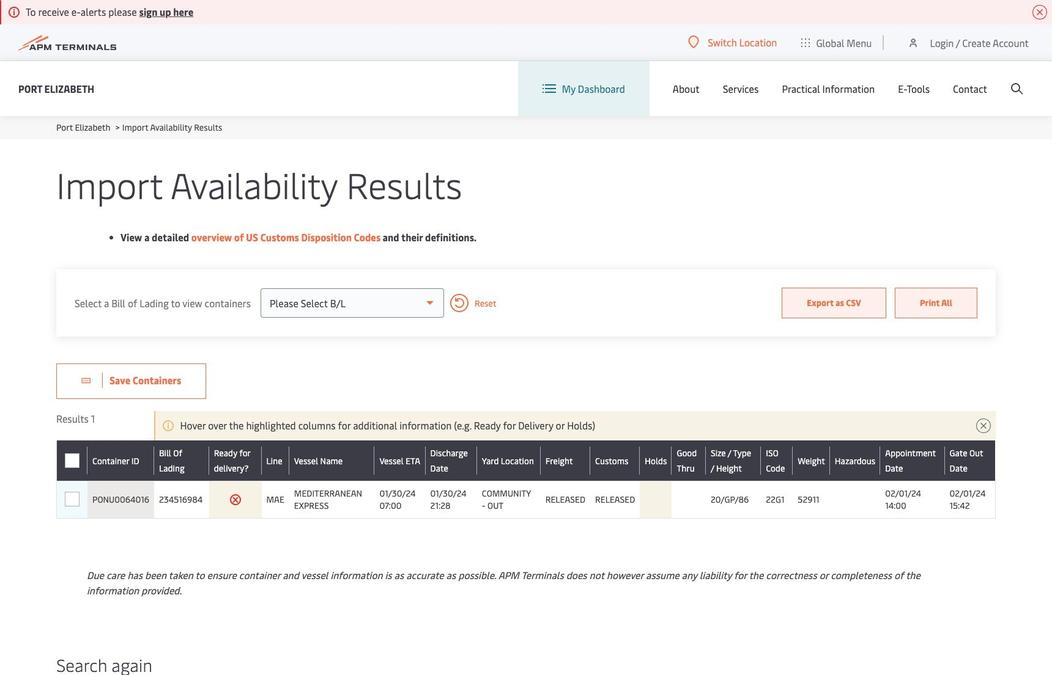 Task type: locate. For each thing, give the bounding box(es) containing it.
None checkbox
[[65, 454, 79, 468], [65, 454, 79, 469], [65, 493, 80, 508], [65, 454, 79, 468], [65, 454, 79, 469], [65, 493, 80, 508]]

close alert image
[[1032, 5, 1047, 20]]

None checkbox
[[65, 492, 79, 507]]

not ready image
[[229, 494, 241, 506]]



Task type: vqa. For each thing, say whether or not it's contained in the screenshot.
via
no



